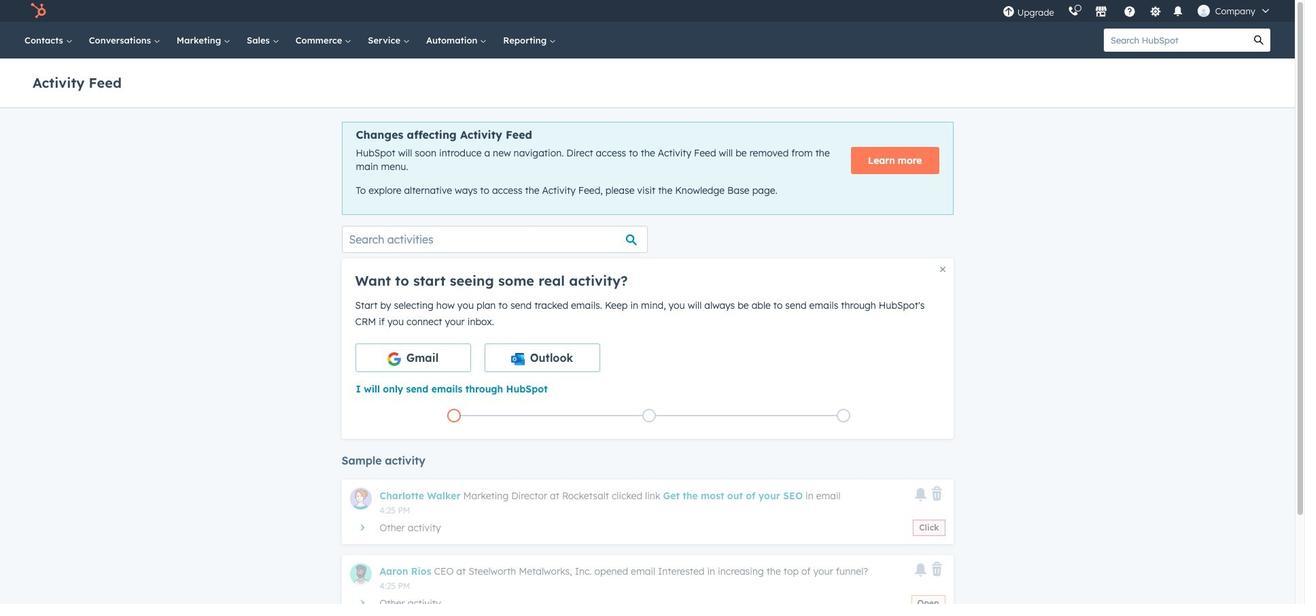 Task type: describe. For each thing, give the bounding box(es) containing it.
marketplaces image
[[1096, 6, 1108, 18]]

close image
[[940, 266, 946, 272]]

onboarding.steps.sendtrackedemailingmail.title image
[[646, 412, 653, 420]]

Search activities search field
[[342, 226, 648, 253]]



Task type: locate. For each thing, give the bounding box(es) containing it.
onboarding.steps.finalstep.title image
[[841, 412, 848, 420]]

None checkbox
[[355, 343, 471, 372]]

jacob simon image
[[1198, 5, 1211, 17]]

menu
[[996, 0, 1279, 22]]

Search HubSpot search field
[[1105, 29, 1248, 52]]

list
[[357, 406, 942, 425]]

None checkbox
[[485, 343, 600, 372]]



Task type: vqa. For each thing, say whether or not it's contained in the screenshot.
Get inside the Get HubSpot notifications for mentions, follows and more in Workplace.
no



